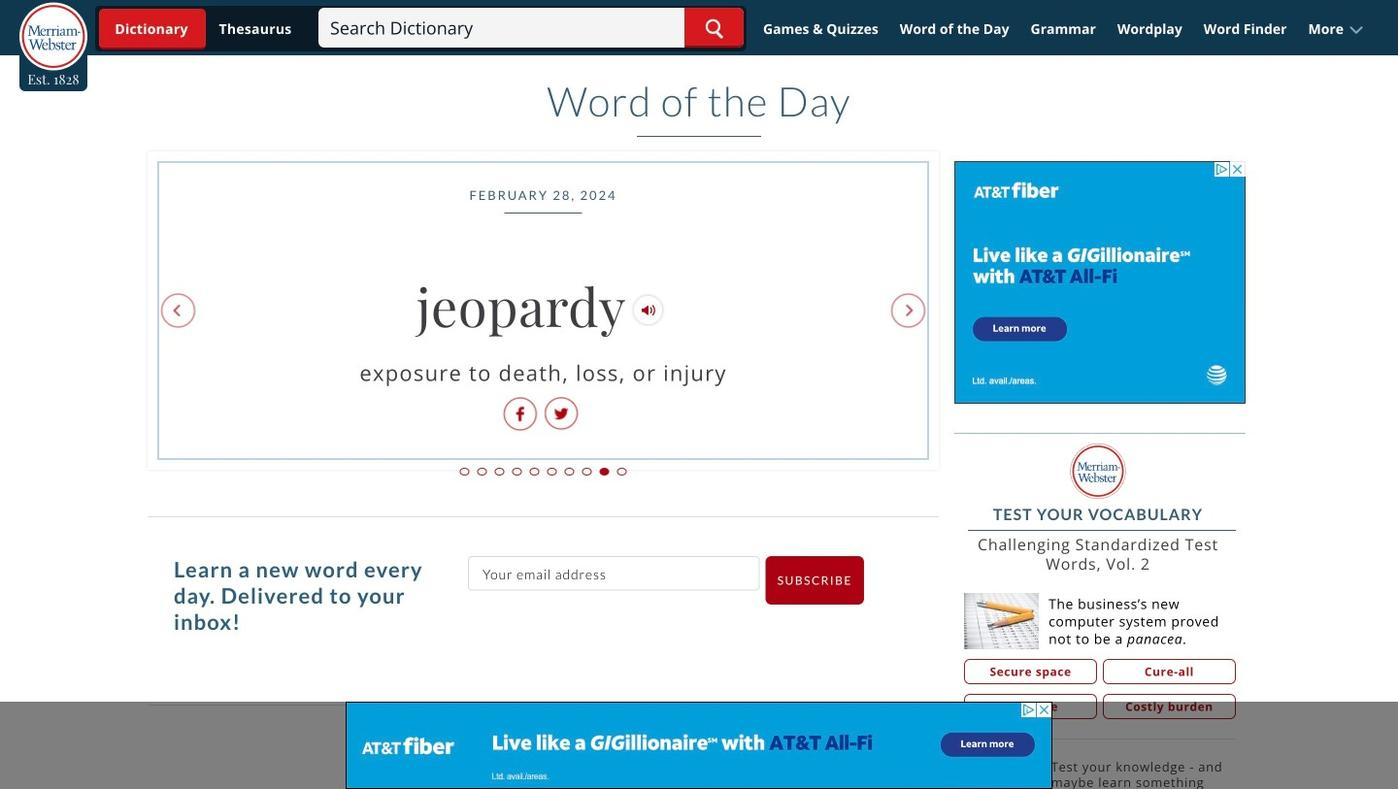 Task type: describe. For each thing, give the bounding box(es) containing it.
toggle search dictionary/thesaurus image
[[99, 9, 206, 50]]

a pencil broken in half on top of a test answer sheet image
[[964, 593, 1039, 649]]

merriam webster image
[[1070, 444, 1126, 499]]

1 vertical spatial advertisement element
[[346, 702, 1052, 789]]

true or false image
[[964, 759, 1040, 789]]

merriam webster - established 1828 image
[[19, 2, 87, 72]]



Task type: vqa. For each thing, say whether or not it's contained in the screenshot.
Open More Options Dropdown ICON
no



Task type: locate. For each thing, give the bounding box(es) containing it.
Search search field
[[318, 8, 744, 48]]

Your email address text field
[[468, 556, 760, 591]]

search word image
[[705, 19, 723, 39]]

advertisement element
[[954, 161, 1246, 404], [346, 702, 1052, 789]]

0 vertical spatial advertisement element
[[954, 161, 1246, 404]]

tab list
[[148, 458, 939, 482]]

None submit
[[766, 556, 864, 605]]



